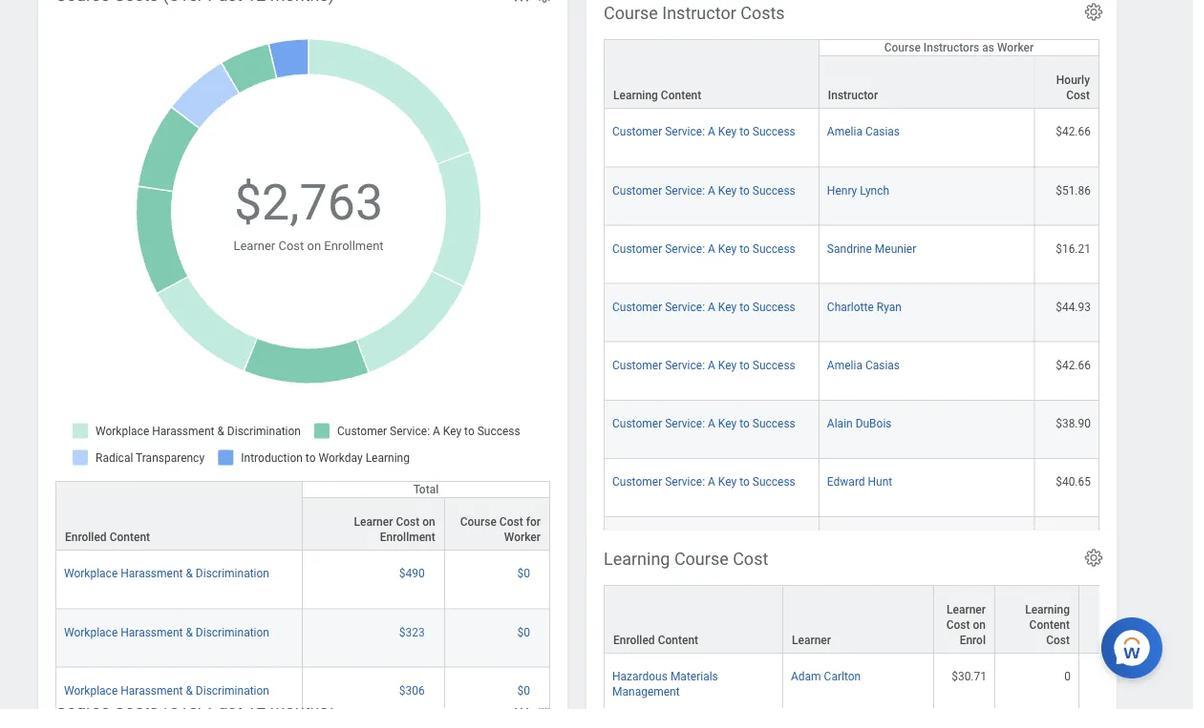 Task type: locate. For each thing, give the bounding box(es) containing it.
2 amelia casias from the top
[[827, 358, 900, 372]]

0 vertical spatial amelia casias
[[827, 125, 900, 138]]

discrimination for $490
[[196, 567, 269, 580]]

6 customer service: a key to success link from the top
[[612, 413, 796, 430]]

learner for learner
[[792, 634, 831, 647]]

enrollment inside $2,763 learner cost on enrollment
[[324, 238, 384, 252]]

2 vertical spatial harassment
[[121, 684, 183, 697]]

1 harassment from the top
[[121, 567, 183, 580]]

7 service: from the top
[[665, 475, 705, 489]]

2 vertical spatial worker
[[1110, 634, 1146, 647]]

casias down ryan
[[865, 358, 900, 372]]

$306
[[399, 684, 425, 697]]

1 service: from the top
[[665, 125, 705, 138]]

2 discrimination from the top
[[196, 626, 269, 639]]

cost inside course cost for worker
[[500, 516, 523, 529]]

customer service: a key to success link for "sandrine meunier" link
[[612, 238, 796, 255]]

2 horizontal spatial worker
[[1110, 634, 1146, 647]]

enrolled inside learning course cost element
[[613, 634, 655, 647]]

key for edward hunt link
[[718, 475, 737, 489]]

1 vertical spatial instructor
[[828, 88, 878, 102]]

learner column header
[[783, 585, 934, 655]]

3 $0 button from the top
[[517, 683, 533, 698]]

1 vertical spatial $0 button
[[517, 625, 533, 640]]

alain dubois
[[827, 417, 892, 430]]

charlotte
[[827, 300, 874, 313]]

4 success from the top
[[753, 300, 796, 313]]

alain
[[827, 417, 853, 430]]

0 vertical spatial enrolled content column header
[[55, 481, 303, 552]]

& for $323
[[186, 626, 193, 639]]

learner cost on enrol column header
[[934, 585, 995, 655]]

workplace harassment & discrimination link for $323
[[64, 622, 269, 639]]

sandrine
[[827, 242, 872, 255]]

2 key from the top
[[718, 183, 737, 197]]

3 $0 from the top
[[517, 684, 530, 697]]

3 workplace from the top
[[64, 684, 118, 697]]

amelia for 1st customer service: a key to success link from the top
[[827, 125, 863, 138]]

2 service: from the top
[[665, 183, 705, 197]]

3 to from the top
[[740, 242, 750, 255]]

learner up the adam
[[792, 634, 831, 647]]

2 amelia from the top
[[827, 358, 863, 372]]

row
[[604, 39, 1100, 109], [604, 55, 1100, 109], [604, 109, 1100, 167], [604, 167, 1100, 225], [604, 225, 1100, 284], [604, 284, 1100, 342], [604, 342, 1100, 401], [604, 401, 1100, 459], [604, 459, 1100, 518], [55, 481, 550, 552], [55, 497, 550, 551], [55, 551, 550, 609], [604, 585, 1193, 655], [55, 609, 550, 668], [604, 654, 1193, 710], [55, 668, 550, 710]]

0 vertical spatial enrolled
[[65, 531, 107, 544]]

harassment for $306
[[121, 684, 183, 697]]

4 service: from the top
[[665, 300, 705, 313]]

harassment for $490
[[121, 567, 183, 580]]

$490
[[399, 567, 425, 580]]

2 customer service: a key to success link from the top
[[612, 179, 796, 197]]

amelia up henry lynch link
[[827, 125, 863, 138]]

learner button
[[783, 586, 933, 653]]

course
[[604, 3, 658, 23], [884, 41, 921, 54], [460, 516, 497, 529], [674, 549, 729, 569], [1110, 603, 1146, 617]]

0 horizontal spatial enrolled content
[[65, 531, 150, 544]]

6 success from the top
[[753, 417, 796, 430]]

1 vertical spatial workplace harassment & discrimination
[[64, 626, 269, 639]]

2 vertical spatial $0
[[517, 684, 530, 697]]

2 customer service: a key to success from the top
[[612, 183, 796, 197]]

enrolled content inside learning course cost element
[[613, 634, 698, 647]]

1 customer from the top
[[612, 125, 662, 138]]

1 & from the top
[[186, 567, 193, 580]]

amelia casias link for third customer service: a key to success link from the bottom
[[827, 355, 900, 372]]

$51.86
[[1056, 183, 1091, 197]]

2 workplace harassment & discrimination link from the top
[[64, 622, 269, 639]]

on inside learner cost on enrol
[[973, 619, 986, 632]]

1 $0 from the top
[[517, 567, 530, 580]]

0 horizontal spatial worker
[[504, 531, 541, 544]]

enrolled
[[65, 531, 107, 544], [613, 634, 655, 647]]

instructor up henry lynch link
[[828, 88, 878, 102]]

customer for edward hunt link
[[612, 475, 662, 489]]

learning for learning course cost
[[604, 549, 670, 569]]

learner inside column header
[[792, 634, 831, 647]]

worker inside course cost for worker
[[504, 531, 541, 544]]

&
[[186, 567, 193, 580], [186, 626, 193, 639], [186, 684, 193, 697]]

0 vertical spatial &
[[186, 567, 193, 580]]

amelia
[[827, 125, 863, 138], [827, 358, 863, 372]]

learning
[[613, 88, 658, 102], [604, 549, 670, 569], [1025, 603, 1070, 617]]

0 vertical spatial enrolled content
[[65, 531, 150, 544]]

4 customer service: a key to success from the top
[[612, 300, 796, 313]]

$0 for $323
[[517, 626, 530, 639]]

$42.66 down hourly cost
[[1056, 125, 1091, 138]]

casias up lynch
[[865, 125, 900, 138]]

3 & from the top
[[186, 684, 193, 697]]

$0 button for $490
[[517, 566, 533, 582]]

1 $0 button from the top
[[517, 566, 533, 582]]

1 vertical spatial enrolled
[[613, 634, 655, 647]]

1 workplace from the top
[[64, 567, 118, 580]]

cell inside course instructor costs element
[[820, 518, 1035, 576]]

1 a from the top
[[708, 125, 715, 138]]

learner down total popup button
[[354, 516, 393, 529]]

workplace harassment & discrimination
[[64, 567, 269, 580], [64, 626, 269, 639], [64, 684, 269, 697]]

0 vertical spatial amelia
[[827, 125, 863, 138]]

service: for 1st customer service: a key to success link from the top
[[665, 125, 705, 138]]

hazardous
[[612, 670, 668, 684]]

enrolled for the bottom the enrolled content popup button
[[613, 634, 655, 647]]

service: for third customer service: a key to success link from the bottom
[[665, 358, 705, 372]]

0
[[1064, 670, 1071, 684]]

3 workplace harassment & discrimination link from the top
[[64, 680, 269, 697]]

learning content button
[[605, 40, 819, 108]]

6 to from the top
[[740, 417, 750, 430]]

worker inside learning course cost element
[[1110, 634, 1146, 647]]

learner
[[234, 238, 275, 252], [354, 516, 393, 529], [947, 603, 986, 617], [792, 634, 831, 647]]

2 casias from the top
[[865, 358, 900, 372]]

discrimination
[[196, 567, 269, 580], [196, 626, 269, 639], [196, 684, 269, 697]]

$306 button
[[399, 683, 428, 698]]

learning content cost button
[[995, 586, 1079, 653]]

5 customer from the top
[[612, 358, 662, 372]]

1 vertical spatial &
[[186, 626, 193, 639]]

discrimination for $306
[[196, 684, 269, 697]]

1 $42.66 from the top
[[1056, 125, 1091, 138]]

1 vertical spatial enrolled content
[[613, 634, 698, 647]]

7 customer service: a key to success from the top
[[612, 475, 796, 489]]

amelia casias up henry lynch link
[[827, 125, 900, 138]]

3 service: from the top
[[665, 242, 705, 255]]

cost inside learner cost on enrollment
[[396, 516, 420, 529]]

customer service: a key to success link for edward hunt link
[[612, 472, 796, 489]]

0 horizontal spatial enrolled
[[65, 531, 107, 544]]

costs
[[741, 3, 785, 23]]

$42.66
[[1056, 125, 1091, 138], [1056, 358, 1091, 372]]

success for alain dubois link's customer service: a key to success link
[[753, 417, 796, 430]]

0 vertical spatial harassment
[[121, 567, 183, 580]]

0 vertical spatial workplace harassment & discrimination link
[[64, 563, 269, 580]]

1 success from the top
[[753, 125, 796, 138]]

enrollment down $2,763 'button'
[[324, 238, 384, 252]]

worker for as
[[997, 41, 1034, 54]]

customer service: a key to success for "sandrine meunier" link
[[612, 242, 796, 255]]

1 horizontal spatial enrolled content column header
[[604, 585, 783, 655]]

4 to from the top
[[740, 300, 750, 313]]

instructor inside instructor popup button
[[828, 88, 878, 102]]

$0
[[517, 567, 530, 580], [517, 626, 530, 639], [517, 684, 530, 697]]

a for customer service: a key to success link associated with edward hunt link
[[708, 475, 715, 489]]

cost inside learning content cost
[[1046, 634, 1070, 647]]

adam carlton
[[791, 670, 861, 684]]

1 vertical spatial amelia casias
[[827, 358, 900, 372]]

amelia up alain dubois link
[[827, 358, 863, 372]]

0 vertical spatial workplace
[[64, 567, 118, 580]]

course inside course cost for worker
[[460, 516, 497, 529]]

1 vertical spatial on
[[423, 516, 435, 529]]

a for customer service: a key to success link corresponding to henry lynch link
[[708, 183, 715, 197]]

1 vertical spatial discrimination
[[196, 626, 269, 639]]

4 key from the top
[[718, 300, 737, 313]]

on for learner cost on enrol
[[973, 619, 986, 632]]

worker
[[997, 41, 1034, 54], [504, 531, 541, 544], [1110, 634, 1146, 647]]

on down total popup button
[[423, 516, 435, 529]]

7 customer service: a key to success link from the top
[[612, 472, 796, 489]]

enrolled content
[[65, 531, 150, 544], [613, 634, 698, 647]]

course inside course cost worker
[[1110, 603, 1146, 617]]

customer service: a key to success for alain dubois link
[[612, 417, 796, 430]]

workplace harassment & discrimination for $306
[[64, 684, 269, 697]]

charlotte ryan link
[[827, 296, 902, 313]]

workplace harassment & discrimination link
[[64, 563, 269, 580], [64, 622, 269, 639], [64, 680, 269, 697]]

& for $306
[[186, 684, 193, 697]]

worker inside course instructor costs element
[[997, 41, 1034, 54]]

2 success from the top
[[753, 183, 796, 197]]

6 service: from the top
[[665, 417, 705, 430]]

2 harassment from the top
[[121, 626, 183, 639]]

on down $2,763 'button'
[[307, 238, 321, 252]]

0 vertical spatial enrolled content button
[[56, 482, 302, 550]]

1 vertical spatial worker
[[504, 531, 541, 544]]

learner up enrol
[[947, 603, 986, 617]]

success
[[753, 125, 796, 138], [753, 183, 796, 197], [753, 242, 796, 255], [753, 300, 796, 313], [753, 358, 796, 372], [753, 417, 796, 430], [753, 475, 796, 489]]

4 customer service: a key to success link from the top
[[612, 296, 796, 313]]

customer service: a key to success link for henry lynch link
[[612, 179, 796, 197]]

enrollment up $490
[[380, 531, 435, 544]]

on
[[307, 238, 321, 252], [423, 516, 435, 529], [973, 619, 986, 632]]

0 horizontal spatial enrolled content column header
[[55, 481, 303, 552]]

0 vertical spatial enrollment
[[324, 238, 384, 252]]

on inside learner cost on enrollment
[[423, 516, 435, 529]]

0 vertical spatial $42.66
[[1056, 125, 1091, 138]]

0 vertical spatial learning
[[613, 88, 658, 102]]

1 workplace harassment & discrimination from the top
[[64, 567, 269, 580]]

course instructors as worker
[[884, 41, 1034, 54]]

2 a from the top
[[708, 183, 715, 197]]

3 success from the top
[[753, 242, 796, 255]]

customer service: a key to success link
[[612, 121, 796, 138], [612, 179, 796, 197], [612, 238, 796, 255], [612, 296, 796, 313], [612, 355, 796, 372], [612, 413, 796, 430], [612, 472, 796, 489]]

worker right as
[[997, 41, 1034, 54]]

edward
[[827, 475, 865, 489]]

1 horizontal spatial on
[[423, 516, 435, 529]]

1 vertical spatial amelia
[[827, 358, 863, 372]]

worker down for
[[504, 531, 541, 544]]

0 vertical spatial worker
[[997, 41, 1034, 54]]

2 vertical spatial learning
[[1025, 603, 1070, 617]]

enrolled content for the left the enrolled content popup button
[[65, 531, 150, 544]]

on up enrol
[[973, 619, 986, 632]]

5 to from the top
[[740, 358, 750, 372]]

service:
[[665, 125, 705, 138], [665, 183, 705, 197], [665, 242, 705, 255], [665, 300, 705, 313], [665, 358, 705, 372], [665, 417, 705, 430], [665, 475, 705, 489]]

3 customer service: a key to success link from the top
[[612, 238, 796, 255]]

2 vertical spatial discrimination
[[196, 684, 269, 697]]

1 vertical spatial enrollment
[[380, 531, 435, 544]]

learning inside course instructor costs element
[[613, 88, 658, 102]]

workplace
[[64, 567, 118, 580], [64, 626, 118, 639], [64, 684, 118, 697]]

a for third customer service: a key to success link from the bottom
[[708, 358, 715, 372]]

course cost for worker button
[[445, 498, 549, 550]]

2 horizontal spatial on
[[973, 619, 986, 632]]

$2,763
[[234, 174, 383, 232]]

1 horizontal spatial enrolled content button
[[605, 586, 782, 653]]

0 vertical spatial on
[[307, 238, 321, 252]]

cost inside learner cost on enrol
[[946, 619, 970, 632]]

cost
[[1066, 88, 1090, 102], [278, 238, 304, 252], [396, 516, 420, 529], [500, 516, 523, 529], [733, 549, 768, 569], [946, 619, 970, 632], [1123, 619, 1146, 632], [1046, 634, 1070, 647]]

2 workplace from the top
[[64, 626, 118, 639]]

to for "sandrine meunier" link
[[740, 242, 750, 255]]

learning inside column header
[[1025, 603, 1070, 617]]

0 vertical spatial $0 button
[[517, 566, 533, 582]]

success for third customer service: a key to success link from the bottom
[[753, 358, 796, 372]]

5 service: from the top
[[665, 358, 705, 372]]

2 vertical spatial &
[[186, 684, 193, 697]]

0 horizontal spatial instructor
[[662, 3, 736, 23]]

enrollment inside learner cost on enrollment
[[380, 531, 435, 544]]

to
[[740, 125, 750, 138], [740, 183, 750, 197], [740, 242, 750, 255], [740, 300, 750, 313], [740, 358, 750, 372], [740, 417, 750, 430], [740, 475, 750, 489]]

key for charlotte ryan link
[[718, 300, 737, 313]]

instructor button
[[820, 56, 1034, 108]]

2 vertical spatial $0 button
[[517, 683, 533, 698]]

$16.21
[[1056, 242, 1091, 255]]

customer service: a key to success
[[612, 125, 796, 138], [612, 183, 796, 197], [612, 242, 796, 255], [612, 300, 796, 313], [612, 358, 796, 372], [612, 417, 796, 430], [612, 475, 796, 489]]

2 vertical spatial on
[[973, 619, 986, 632]]

7 to from the top
[[740, 475, 750, 489]]

casias
[[865, 125, 900, 138], [865, 358, 900, 372]]

2 to from the top
[[740, 183, 750, 197]]

key for henry lynch link
[[718, 183, 737, 197]]

2 customer from the top
[[612, 183, 662, 197]]

7 a from the top
[[708, 475, 715, 489]]

2 vertical spatial workplace
[[64, 684, 118, 697]]

on inside $2,763 learner cost on enrollment
[[307, 238, 321, 252]]

3 harassment from the top
[[121, 684, 183, 697]]

row containing learner cost on enrollment
[[55, 497, 550, 551]]

amelia casias
[[827, 125, 900, 138], [827, 358, 900, 372]]

3 discrimination from the top
[[196, 684, 269, 697]]

3 key from the top
[[718, 242, 737, 255]]

1 vertical spatial $0
[[517, 626, 530, 639]]

enrolled content column header
[[55, 481, 303, 552], [604, 585, 783, 655]]

hunt
[[868, 475, 893, 489]]

1 vertical spatial harassment
[[121, 626, 183, 639]]

3 a from the top
[[708, 242, 715, 255]]

2 & from the top
[[186, 626, 193, 639]]

customer for "sandrine meunier" link
[[612, 242, 662, 255]]

row containing learner cost on enrol
[[604, 585, 1193, 655]]

service: for customer service: a key to success link associated with edward hunt link
[[665, 475, 705, 489]]

edward hunt
[[827, 475, 893, 489]]

instructor up learning content popup button
[[662, 3, 736, 23]]

hazardous materials management
[[612, 670, 718, 699]]

key for "sandrine meunier" link
[[718, 242, 737, 255]]

4 customer from the top
[[612, 300, 662, 313]]

$42.66 down $44.93
[[1056, 358, 1091, 372]]

instructor
[[662, 3, 736, 23], [828, 88, 878, 102]]

6 customer from the top
[[612, 417, 662, 430]]

service: for alain dubois link's customer service: a key to success link
[[665, 417, 705, 430]]

$44.93
[[1056, 300, 1091, 313]]

amelia casias link
[[827, 121, 900, 138], [827, 355, 900, 372]]

5 a from the top
[[708, 358, 715, 372]]

3 customer from the top
[[612, 242, 662, 255]]

$0 button for $323
[[517, 625, 533, 640]]

henry lynch
[[827, 183, 889, 197]]

amelia casias link down the charlotte ryan
[[827, 355, 900, 372]]

2 $0 from the top
[[517, 626, 530, 639]]

0 vertical spatial amelia casias link
[[827, 121, 900, 138]]

2 vertical spatial workplace harassment & discrimination link
[[64, 680, 269, 697]]

a
[[708, 125, 715, 138], [708, 183, 715, 197], [708, 242, 715, 255], [708, 300, 715, 313], [708, 358, 715, 372], [708, 417, 715, 430], [708, 475, 715, 489]]

1 vertical spatial $42.66
[[1056, 358, 1091, 372]]

learner inside learner cost on enrollment
[[354, 516, 393, 529]]

learning content
[[613, 88, 701, 102]]

sandrine meunier
[[827, 242, 916, 255]]

5 customer service: a key to success link from the top
[[612, 355, 796, 372]]

course for course instructor costs
[[604, 3, 658, 23]]

1 vertical spatial amelia casias link
[[827, 355, 900, 372]]

0 vertical spatial discrimination
[[196, 567, 269, 580]]

1 workplace harassment & discrimination link from the top
[[64, 563, 269, 580]]

0 horizontal spatial on
[[307, 238, 321, 252]]

instructors
[[924, 41, 980, 54]]

worker up $0.00
[[1110, 634, 1146, 647]]

1 vertical spatial workplace
[[64, 626, 118, 639]]

1 horizontal spatial enrolled content
[[613, 634, 698, 647]]

1 discrimination from the top
[[196, 567, 269, 580]]

learning course cost element
[[587, 531, 1193, 710]]

5 success from the top
[[753, 358, 796, 372]]

6 customer service: a key to success from the top
[[612, 417, 796, 430]]

3 workplace harassment & discrimination from the top
[[64, 684, 269, 697]]

a for alain dubois link's customer service: a key to success link
[[708, 417, 715, 430]]

customer for charlotte ryan link
[[612, 300, 662, 313]]

amelia casias up alain dubois link
[[827, 358, 900, 372]]

$88.62 row
[[604, 518, 1100, 576]]

7 success from the top
[[753, 475, 796, 489]]

customer
[[612, 125, 662, 138], [612, 183, 662, 197], [612, 242, 662, 255], [612, 300, 662, 313], [612, 358, 662, 372], [612, 417, 662, 430], [612, 475, 662, 489]]

2 amelia casias link from the top
[[827, 355, 900, 372]]

cell
[[820, 518, 1035, 576]]

service: for customer service: a key to success link corresponding to henry lynch link
[[665, 183, 705, 197]]

6 a from the top
[[708, 417, 715, 430]]

harassment
[[121, 567, 183, 580], [121, 626, 183, 639], [121, 684, 183, 697]]

7 customer from the top
[[612, 475, 662, 489]]

enrollment
[[324, 238, 384, 252], [380, 531, 435, 544]]

1 vertical spatial enrolled content button
[[605, 586, 782, 653]]

1 horizontal spatial worker
[[997, 41, 1034, 54]]

success for "sandrine meunier" link's customer service: a key to success link
[[753, 242, 796, 255]]

learner inside learner cost on enrol
[[947, 603, 986, 617]]

hourly cost
[[1056, 73, 1090, 102]]

0 vertical spatial $0
[[517, 567, 530, 580]]

to for edward hunt link
[[740, 475, 750, 489]]

1 vertical spatial learning
[[604, 549, 670, 569]]

2 vertical spatial workplace harassment & discrimination
[[64, 684, 269, 697]]

3 customer service: a key to success from the top
[[612, 242, 796, 255]]

key
[[718, 125, 737, 138], [718, 183, 737, 197], [718, 242, 737, 255], [718, 300, 737, 313], [718, 358, 737, 372], [718, 417, 737, 430], [718, 475, 737, 489]]

0 vertical spatial workplace harassment & discrimination
[[64, 567, 269, 580]]

0 vertical spatial casias
[[865, 125, 900, 138]]

2 workplace harassment & discrimination from the top
[[64, 626, 269, 639]]

content
[[661, 88, 701, 102], [110, 531, 150, 544], [1029, 619, 1070, 632], [658, 634, 698, 647]]

1 vertical spatial workplace harassment & discrimination link
[[64, 622, 269, 639]]

1 vertical spatial casias
[[865, 358, 900, 372]]

4 a from the top
[[708, 300, 715, 313]]

1 horizontal spatial instructor
[[828, 88, 878, 102]]

1 amelia casias link from the top
[[827, 121, 900, 138]]

5 customer service: a key to success from the top
[[612, 358, 796, 372]]

1 amelia from the top
[[827, 125, 863, 138]]

workplace harassment & discrimination for $323
[[64, 626, 269, 639]]

1 casias from the top
[[865, 125, 900, 138]]

2 $0 button from the top
[[517, 625, 533, 640]]

amelia casias link up henry lynch link
[[827, 121, 900, 138]]

learner down $2,763
[[234, 238, 275, 252]]

7 key from the top
[[718, 475, 737, 489]]

1 horizontal spatial enrolled
[[613, 634, 655, 647]]

0 vertical spatial instructor
[[662, 3, 736, 23]]

6 key from the top
[[718, 417, 737, 430]]

$0 button
[[517, 566, 533, 582], [517, 625, 533, 640], [517, 683, 533, 698]]



Task type: vqa. For each thing, say whether or not it's contained in the screenshot.
$323 the Workplace Harassment & Discrimination link
yes



Task type: describe. For each thing, give the bounding box(es) containing it.
$2,763 learner cost on enrollment
[[234, 174, 384, 252]]

workplace harassment & discrimination link for $306
[[64, 680, 269, 697]]

service: for "sandrine meunier" link's customer service: a key to success link
[[665, 242, 705, 255]]

a for "sandrine meunier" link's customer service: a key to success link
[[708, 242, 715, 255]]

$2,763 button
[[234, 170, 386, 236]]

ryan
[[877, 300, 902, 313]]

amelia for third customer service: a key to success link from the bottom
[[827, 358, 863, 372]]

adam carlton link
[[791, 666, 861, 684]]

learning content cost column header
[[995, 585, 1080, 655]]

to for charlotte ryan link
[[740, 300, 750, 313]]

row containing course instructors as worker
[[604, 39, 1100, 109]]

hazardous materials management link
[[612, 666, 718, 699]]

key for alain dubois link
[[718, 417, 737, 430]]

1 customer service: a key to success from the top
[[612, 125, 796, 138]]

to for alain dubois link
[[740, 417, 750, 430]]

success for customer service: a key to success link corresponding to henry lynch link
[[753, 183, 796, 197]]

success for customer service: a key to success link associated with edward hunt link
[[753, 475, 796, 489]]

edward hunt link
[[827, 472, 893, 489]]

total button
[[303, 482, 549, 497]]

$490 button
[[399, 566, 428, 582]]

learning content cost
[[1025, 603, 1070, 647]]

course cost for worker
[[460, 516, 541, 544]]

course for course instructors as worker
[[884, 41, 921, 54]]

course instructors as worker button
[[820, 40, 1099, 55]]

hourly cost button
[[1035, 56, 1099, 108]]

content inside learning content cost
[[1029, 619, 1070, 632]]

1 key from the top
[[718, 125, 737, 138]]

alain dubois link
[[827, 413, 892, 430]]

0 horizontal spatial enrolled content button
[[56, 482, 302, 550]]

sandrine meunier link
[[827, 238, 916, 255]]

enrol
[[960, 634, 986, 647]]

configure learning course cost image
[[1083, 548, 1104, 569]]

carlton
[[824, 670, 861, 684]]

learner cost on enrollment
[[354, 516, 435, 544]]

dubois
[[856, 417, 892, 430]]

configure course costs (over past 12 months) image
[[534, 0, 555, 4]]

$38.90
[[1056, 417, 1091, 430]]

service: for customer service: a key to success link corresponding to charlotte ryan link
[[665, 300, 705, 313]]

learner for learner cost on enrollment
[[354, 516, 393, 529]]

$30.71
[[952, 670, 987, 684]]

a for customer service: a key to success link corresponding to charlotte ryan link
[[708, 300, 715, 313]]

customer service: a key to success for edward hunt link
[[612, 475, 796, 489]]

learner for learner cost on enrol
[[947, 603, 986, 617]]

enrolled content for the bottom the enrolled content popup button
[[613, 634, 698, 647]]

management
[[612, 686, 680, 699]]

casias for 1st customer service: a key to success link from the top
[[865, 125, 900, 138]]

$0 button for $306
[[517, 683, 533, 698]]

row containing hazardous materials management
[[604, 654, 1193, 710]]

row containing hourly cost
[[604, 55, 1100, 109]]

as
[[982, 41, 994, 54]]

charlotte ryan
[[827, 300, 902, 313]]

workplace for $490
[[64, 567, 118, 580]]

& for $490
[[186, 567, 193, 580]]

1 to from the top
[[740, 125, 750, 138]]

learning for learning content cost
[[1025, 603, 1070, 617]]

$323 button
[[399, 625, 428, 640]]

workplace for $306
[[64, 684, 118, 697]]

meunier
[[875, 242, 916, 255]]

5 key from the top
[[718, 358, 737, 372]]

1 vertical spatial enrolled content column header
[[604, 585, 783, 655]]

1 amelia casias from the top
[[827, 125, 900, 138]]

2 $42.66 from the top
[[1056, 358, 1091, 372]]

customer for henry lynch link
[[612, 183, 662, 197]]

for
[[526, 516, 541, 529]]

customer service: a key to success link for charlotte ryan link
[[612, 296, 796, 313]]

total
[[413, 483, 439, 496]]

on for learner cost on enrollment
[[423, 516, 435, 529]]

workplace for $323
[[64, 626, 118, 639]]

content inside course instructor costs element
[[661, 88, 701, 102]]

$40.65
[[1056, 475, 1091, 489]]

hourly
[[1056, 73, 1090, 87]]

adam
[[791, 670, 821, 684]]

discrimination for $323
[[196, 626, 269, 639]]

configure course instructor costs image
[[1083, 1, 1104, 22]]

cost inside $2,763 learner cost on enrollment
[[278, 238, 304, 252]]

casias for third customer service: a key to success link from the bottom
[[865, 358, 900, 372]]

course for course cost for worker
[[460, 516, 497, 529]]

course for course cost worker
[[1110, 603, 1146, 617]]

$0 for $490
[[517, 567, 530, 580]]

$88.62
[[1056, 534, 1091, 547]]

henry
[[827, 183, 857, 197]]

amelia casias link for 1st customer service: a key to success link from the top
[[827, 121, 900, 138]]

learner cost on enrol
[[946, 603, 986, 647]]

$0.00
[[1119, 670, 1147, 684]]

course cost worker button
[[1080, 586, 1155, 653]]

customer service: a key to success link for alain dubois link
[[612, 413, 796, 430]]

learner cost on enrol button
[[934, 586, 995, 653]]

henry lynch link
[[827, 179, 889, 197]]

learner cost on enrollment button
[[303, 498, 444, 550]]

course cost worker
[[1110, 603, 1146, 647]]

customer service: a key to success for henry lynch link
[[612, 183, 796, 197]]

1 customer service: a key to success link from the top
[[612, 121, 796, 138]]

success for customer service: a key to success link corresponding to charlotte ryan link
[[753, 300, 796, 313]]

enrolled for the left the enrolled content popup button
[[65, 531, 107, 544]]

row containing total
[[55, 481, 550, 552]]

a for 1st customer service: a key to success link from the top
[[708, 125, 715, 138]]

materials
[[671, 670, 718, 684]]

$0 for $306
[[517, 684, 530, 697]]

learning course cost
[[604, 549, 768, 569]]

customer service: a key to success for charlotte ryan link
[[612, 300, 796, 313]]

to for henry lynch link
[[740, 183, 750, 197]]

workplace harassment & discrimination link for $490
[[64, 563, 269, 580]]

$323
[[399, 626, 425, 639]]

learner inside $2,763 learner cost on enrollment
[[234, 238, 275, 252]]

course instructor costs element
[[587, 0, 1117, 693]]

course instructor costs
[[604, 3, 785, 23]]

success for 1st customer service: a key to success link from the top
[[753, 125, 796, 138]]

workplace harassment & discrimination for $490
[[64, 567, 269, 580]]

customer for alain dubois link
[[612, 417, 662, 430]]

cost inside hourly cost
[[1066, 88, 1090, 102]]

cost inside course cost worker
[[1123, 619, 1146, 632]]

harassment for $323
[[121, 626, 183, 639]]

learning for learning content
[[613, 88, 658, 102]]

lynch
[[860, 183, 889, 197]]

worker for for
[[504, 531, 541, 544]]



